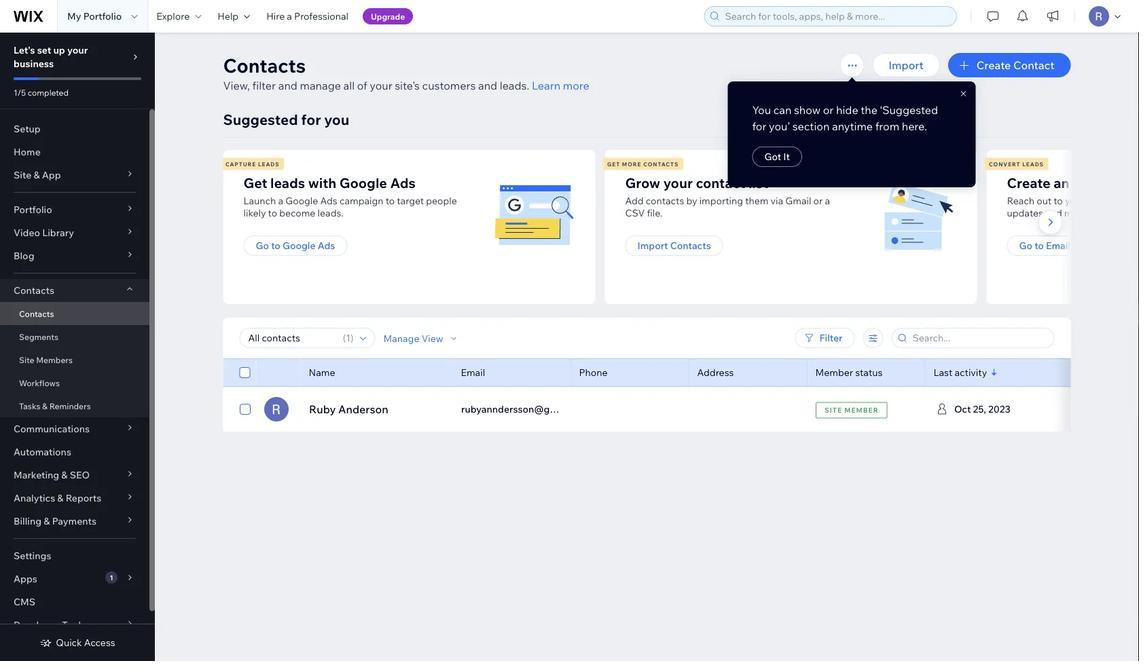 Task type: vqa. For each thing, say whether or not it's contained in the screenshot.
via:
no



Task type: describe. For each thing, give the bounding box(es) containing it.
launch
[[244, 195, 276, 207]]

contacts
[[644, 161, 679, 167]]

phone
[[579, 367, 608, 379]]

home
[[14, 146, 41, 158]]

ruby anderson
[[309, 403, 388, 417]]

show
[[794, 103, 821, 117]]

list containing get leads with google ads
[[221, 150, 1139, 304]]

segments
[[19, 332, 58, 342]]

go to google ads
[[256, 240, 335, 252]]

site & app button
[[0, 164, 149, 187]]

become
[[279, 207, 316, 219]]

contacts inside contacts dropdown button
[[14, 285, 54, 297]]

upgrade button
[[363, 8, 413, 24]]

access
[[84, 637, 115, 649]]

member status
[[816, 367, 883, 379]]

grow your contact list add contacts by importing them via gmail or a csv file.
[[625, 174, 830, 219]]

to left target
[[386, 195, 395, 207]]

blog button
[[0, 245, 149, 268]]

segments link
[[0, 325, 149, 349]]

by
[[687, 195, 697, 207]]

importing
[[700, 195, 743, 207]]

contacts inside contacts view, filter and manage all of your site's customers and leads. learn more
[[223, 53, 306, 77]]

your inside let's set up your business
[[67, 44, 88, 56]]

oct
[[954, 404, 971, 416]]

target
[[397, 195, 424, 207]]

upgrade
[[371, 11, 405, 21]]

let's
[[14, 44, 35, 56]]

0 horizontal spatial for
[[301, 110, 321, 128]]

tools
[[62, 620, 86, 632]]

blog
[[14, 250, 34, 262]]

create contact button
[[948, 53, 1071, 77]]

1/5
[[14, 87, 26, 98]]

import for import contacts
[[638, 240, 668, 252]]

activity
[[955, 367, 987, 379]]

marketing & seo button
[[0, 464, 149, 487]]

& for analytics
[[57, 493, 64, 505]]

reach
[[1007, 195, 1035, 207]]

add
[[625, 195, 644, 207]]

1 vertical spatial member
[[845, 406, 879, 415]]

site for site member
[[825, 406, 842, 415]]

with
[[308, 174, 337, 191]]

Unsaved view field
[[244, 329, 339, 348]]

1 and from the left
[[278, 79, 298, 92]]

app
[[42, 169, 61, 181]]

ruby anderson image
[[264, 397, 288, 422]]

(
[[343, 332, 346, 344]]

members
[[36, 355, 73, 365]]

import contacts
[[638, 240, 711, 252]]

apps
[[14, 573, 37, 585]]

settings
[[14, 550, 51, 562]]

hire
[[266, 10, 285, 22]]

1 inside sidebar element
[[110, 574, 113, 582]]

got it
[[765, 151, 790, 163]]

quick access button
[[40, 637, 115, 650]]

you'
[[769, 120, 790, 133]]

marketing inside popup button
[[14, 470, 59, 481]]

site & app
[[14, 169, 61, 181]]

ads inside 'button'
[[318, 240, 335, 252]]

reports
[[66, 493, 101, 505]]

google inside 'button'
[[283, 240, 316, 252]]

analytics & reports
[[14, 493, 101, 505]]

developer tools button
[[0, 614, 149, 637]]

your inside create an email camp reach out to your subscribers
[[1065, 195, 1085, 207]]

view link
[[960, 397, 1018, 422]]

create for an
[[1007, 174, 1051, 191]]

site for site members
[[19, 355, 34, 365]]

a inside get leads with google ads launch a google ads campaign to target people likely to become leads.
[[278, 195, 283, 207]]

portfolio inside dropdown button
[[14, 204, 52, 216]]

manage view button
[[384, 332, 460, 345]]

workflows
[[19, 378, 60, 388]]

tasks
[[19, 401, 40, 411]]

create for contact
[[977, 58, 1011, 72]]

filter
[[820, 332, 843, 344]]

email inside go to email marketing "button"
[[1046, 240, 1071, 252]]

site for site & app
[[14, 169, 31, 181]]

1 vertical spatial google
[[286, 195, 318, 207]]

manage
[[384, 332, 420, 344]]

suggested
[[223, 110, 298, 128]]

go for create
[[1020, 240, 1033, 252]]

0 vertical spatial member
[[816, 367, 853, 379]]

last
[[934, 367, 953, 379]]

your inside contacts view, filter and manage all of your site's customers and leads. learn more
[[370, 79, 393, 92]]

suggested for you
[[223, 110, 349, 128]]

Search... field
[[909, 329, 1050, 348]]

likely
[[244, 207, 266, 219]]

get
[[607, 161, 620, 167]]

business
[[14, 58, 54, 70]]

of
[[357, 79, 367, 92]]

contacts inside import contacts button
[[670, 240, 711, 252]]

file.
[[647, 207, 663, 219]]

tasks & reminders link
[[0, 395, 149, 418]]

create an email camp reach out to your subscribers 
[[1007, 174, 1139, 219]]

contacts view, filter and manage all of your site's customers and leads. learn more
[[223, 53, 590, 92]]

& for marketing
[[61, 470, 68, 481]]

or inside grow your contact list add contacts by importing them via gmail or a csv file.
[[814, 195, 823, 207]]

you
[[324, 110, 349, 128]]

email
[[1073, 174, 1108, 191]]

billing & payments
[[14, 516, 96, 528]]

communications button
[[0, 418, 149, 441]]

can
[[774, 103, 792, 117]]

& for billing
[[44, 516, 50, 528]]

reminders
[[49, 401, 91, 411]]

analytics
[[14, 493, 55, 505]]

hide
[[836, 103, 858, 117]]

site members link
[[0, 349, 149, 372]]

capture
[[226, 161, 256, 167]]

tasks & reminders
[[19, 401, 91, 411]]

hire a professional
[[266, 10, 349, 22]]

here.
[[902, 120, 927, 133]]

portfolio button
[[0, 198, 149, 222]]

1 vertical spatial email
[[461, 367, 485, 379]]

filter
[[252, 79, 276, 92]]

contacts inside the "contacts" link
[[19, 309, 54, 319]]

'suggested
[[880, 103, 938, 117]]

seo
[[70, 470, 90, 481]]



Task type: locate. For each thing, give the bounding box(es) containing it.
google up campaign
[[340, 174, 387, 191]]

my portfolio
[[67, 10, 122, 22]]

for down you
[[752, 120, 767, 133]]

& inside popup button
[[44, 516, 50, 528]]

the
[[861, 103, 878, 117]]

view
[[422, 332, 443, 344], [977, 403, 1002, 417]]

more
[[622, 161, 642, 167]]

go down likely
[[256, 240, 269, 252]]

0 vertical spatial create
[[977, 58, 1011, 72]]

2 leads from the left
[[1023, 161, 1044, 167]]

out
[[1037, 195, 1052, 207]]

site member
[[825, 406, 879, 415]]

up
[[53, 44, 65, 56]]

for
[[301, 110, 321, 128], [752, 120, 767, 133]]

csv
[[625, 207, 645, 219]]

developer
[[14, 620, 60, 632]]

0 vertical spatial or
[[823, 103, 834, 117]]

oct 25, 2023
[[954, 404, 1011, 416]]

1 go from the left
[[256, 240, 269, 252]]

0 horizontal spatial email
[[461, 367, 485, 379]]

1 leads from the left
[[258, 161, 280, 167]]

create up reach
[[1007, 174, 1051, 191]]

1 vertical spatial view
[[977, 403, 1002, 417]]

or left hide
[[823, 103, 834, 117]]

import
[[889, 58, 924, 72], [638, 240, 668, 252]]

1 vertical spatial import
[[638, 240, 668, 252]]

site down member status
[[825, 406, 842, 415]]

1 vertical spatial or
[[814, 195, 823, 207]]

email up rubyanndersson@gmail.com
[[461, 367, 485, 379]]

go
[[256, 240, 269, 252], [1020, 240, 1033, 252]]

last activity
[[934, 367, 987, 379]]

portfolio right my
[[83, 10, 122, 22]]

status
[[856, 367, 883, 379]]

None checkbox
[[240, 402, 250, 418]]

library
[[42, 227, 74, 239]]

1 horizontal spatial for
[[752, 120, 767, 133]]

completed
[[28, 87, 69, 98]]

1 horizontal spatial a
[[287, 10, 292, 22]]

& right billing at the left bottom of the page
[[44, 516, 50, 528]]

you can show or hide the 'suggested for you' section anytime from here.
[[752, 103, 938, 133]]

marketing up analytics
[[14, 470, 59, 481]]

leads. down with
[[318, 207, 344, 219]]

billing & payments button
[[0, 510, 149, 533]]

leads. inside get leads with google ads launch a google ads campaign to target people likely to become leads.
[[318, 207, 344, 219]]

rubyanndersson@gmail.com
[[461, 404, 590, 416]]

0 vertical spatial leads.
[[500, 79, 530, 92]]

contacts down by
[[670, 240, 711, 252]]

learn
[[532, 79, 561, 92]]

or right "gmail"
[[814, 195, 823, 207]]

import down file.
[[638, 240, 668, 252]]

1 horizontal spatial leads
[[1023, 161, 1044, 167]]

your right of
[[370, 79, 393, 92]]

and right filter
[[278, 79, 298, 92]]

site down home
[[14, 169, 31, 181]]

1 down settings link
[[110, 574, 113, 582]]

contacts up segments
[[19, 309, 54, 319]]

& left app
[[34, 169, 40, 181]]

site
[[14, 169, 31, 181], [19, 355, 34, 365], [825, 406, 842, 415]]

leads
[[258, 161, 280, 167], [1023, 161, 1044, 167]]

create
[[977, 58, 1011, 72], [1007, 174, 1051, 191]]

portfolio up video
[[14, 204, 52, 216]]

your inside grow your contact list add contacts by importing them via gmail or a csv file.
[[664, 174, 693, 191]]

0 vertical spatial view
[[422, 332, 443, 344]]

0 vertical spatial import
[[889, 58, 924, 72]]

leads right convert
[[1023, 161, 1044, 167]]

settings link
[[0, 545, 149, 568]]

it
[[784, 151, 790, 163]]

create inside create an email camp reach out to your subscribers
[[1007, 174, 1051, 191]]

1 vertical spatial leads.
[[318, 207, 344, 219]]

import for import
[[889, 58, 924, 72]]

1 horizontal spatial import
[[889, 58, 924, 72]]

0 vertical spatial site
[[14, 169, 31, 181]]

convert
[[989, 161, 1021, 167]]

ads down get leads with google ads launch a google ads campaign to target people likely to become leads.
[[318, 240, 335, 252]]

member down 'status'
[[845, 406, 879, 415]]

via
[[771, 195, 784, 207]]

1 left 'manage'
[[346, 332, 351, 344]]

go inside "button"
[[1020, 240, 1033, 252]]

& inside dropdown button
[[57, 493, 64, 505]]

1 horizontal spatial and
[[478, 79, 497, 92]]

a right hire
[[287, 10, 292, 22]]

0 horizontal spatial go
[[256, 240, 269, 252]]

1 horizontal spatial view
[[977, 403, 1002, 417]]

to inside 'button'
[[271, 240, 281, 252]]

go to google ads button
[[244, 236, 347, 256]]

0 horizontal spatial 1
[[110, 574, 113, 582]]

to down out
[[1035, 240, 1044, 252]]

address
[[697, 367, 734, 379]]

& left reports
[[57, 493, 64, 505]]

your down an
[[1065, 195, 1085, 207]]

marketing inside "button"
[[1073, 240, 1119, 252]]

0 vertical spatial marketing
[[1073, 240, 1119, 252]]

campaign
[[340, 195, 384, 207]]

email
[[1046, 240, 1071, 252], [461, 367, 485, 379]]

go down reach
[[1020, 240, 1033, 252]]

camp
[[1111, 174, 1139, 191]]

0 vertical spatial email
[[1046, 240, 1071, 252]]

contacts
[[646, 195, 684, 207]]

subscribers
[[1087, 195, 1139, 207]]

got
[[765, 151, 781, 163]]

google up become
[[286, 195, 318, 207]]

list
[[221, 150, 1139, 304]]

leads. inside contacts view, filter and manage all of your site's customers and leads. learn more
[[500, 79, 530, 92]]

ads down with
[[320, 195, 338, 207]]

a
[[287, 10, 292, 22], [278, 195, 283, 207], [825, 195, 830, 207]]

create left contact
[[977, 58, 1011, 72]]

hire a professional link
[[258, 0, 357, 33]]

learn more button
[[532, 77, 590, 94]]

get
[[244, 174, 267, 191]]

2 vertical spatial site
[[825, 406, 842, 415]]

view right oct
[[977, 403, 1002, 417]]

2 horizontal spatial a
[[825, 195, 830, 207]]

1 horizontal spatial leads.
[[500, 79, 530, 92]]

1 horizontal spatial go
[[1020, 240, 1033, 252]]

sidebar element
[[0, 33, 155, 662]]

0 horizontal spatial a
[[278, 195, 283, 207]]

and right customers
[[478, 79, 497, 92]]

0 vertical spatial 1
[[346, 332, 351, 344]]

anytime
[[832, 120, 873, 133]]

email down out
[[1046, 240, 1071, 252]]

or inside the "you can show or hide the 'suggested for you' section anytime from here."
[[823, 103, 834, 117]]

you
[[752, 103, 771, 117]]

name
[[309, 367, 335, 379]]

1 vertical spatial create
[[1007, 174, 1051, 191]]

grow
[[625, 174, 661, 191]]

them
[[745, 195, 769, 207]]

ads up target
[[390, 174, 416, 191]]

Search for tools, apps, help & more... field
[[721, 7, 953, 26]]

gmail
[[786, 195, 812, 207]]

to inside "button"
[[1035, 240, 1044, 252]]

got it button
[[752, 147, 802, 167]]

2 vertical spatial google
[[283, 240, 316, 252]]

for inside the "you can show or hide the 'suggested for you' section anytime from here."
[[752, 120, 767, 133]]

& inside popup button
[[61, 470, 68, 481]]

leads for create
[[1023, 161, 1044, 167]]

to right out
[[1054, 195, 1063, 207]]

1 vertical spatial marketing
[[14, 470, 59, 481]]

& inside dropdown button
[[34, 169, 40, 181]]

2 and from the left
[[478, 79, 497, 92]]

customers
[[422, 79, 476, 92]]

leads. left learn
[[500, 79, 530, 92]]

view inside manage view dropdown button
[[422, 332, 443, 344]]

cms
[[14, 597, 35, 608]]

contacts down blog
[[14, 285, 54, 297]]

a inside grow your contact list add contacts by importing them via gmail or a csv file.
[[825, 195, 830, 207]]

to down launch
[[268, 207, 277, 219]]

1 vertical spatial ads
[[320, 195, 338, 207]]

1 horizontal spatial 1
[[346, 332, 351, 344]]

convert leads
[[989, 161, 1044, 167]]

site down segments
[[19, 355, 34, 365]]

contacts button
[[0, 279, 149, 302]]

get leads with google ads launch a google ads campaign to target people likely to become leads.
[[244, 174, 457, 219]]

marketing
[[1073, 240, 1119, 252], [14, 470, 59, 481]]

member left 'status'
[[816, 367, 853, 379]]

contacts up filter
[[223, 53, 306, 77]]

billing
[[14, 516, 42, 528]]

import up 'suggested
[[889, 58, 924, 72]]

for left you
[[301, 110, 321, 128]]

leads up get
[[258, 161, 280, 167]]

cms link
[[0, 591, 149, 614]]

0 horizontal spatial view
[[422, 332, 443, 344]]

1 vertical spatial 1
[[110, 574, 113, 582]]

analytics & reports button
[[0, 487, 149, 510]]

setup link
[[0, 118, 149, 141]]

contact
[[696, 174, 746, 191]]

let's set up your business
[[14, 44, 88, 70]]

&
[[34, 169, 40, 181], [42, 401, 48, 411], [61, 470, 68, 481], [57, 493, 64, 505], [44, 516, 50, 528]]

anderson
[[338, 403, 388, 417]]

None checkbox
[[240, 365, 250, 381]]

1 vertical spatial portfolio
[[14, 204, 52, 216]]

google down become
[[283, 240, 316, 252]]

view inside the view link
[[977, 403, 1002, 417]]

view,
[[223, 79, 250, 92]]

go inside 'button'
[[256, 240, 269, 252]]

1 horizontal spatial portfolio
[[83, 10, 122, 22]]

marketing down subscribers
[[1073, 240, 1119, 252]]

view right 'manage'
[[422, 332, 443, 344]]

section
[[793, 120, 830, 133]]

& left seo
[[61, 470, 68, 481]]

2 vertical spatial ads
[[318, 240, 335, 252]]

go for get
[[256, 240, 269, 252]]

quick
[[56, 637, 82, 649]]

a down leads
[[278, 195, 283, 207]]

your up contacts
[[664, 174, 693, 191]]

0 vertical spatial ads
[[390, 174, 416, 191]]

leads for get
[[258, 161, 280, 167]]

an
[[1054, 174, 1070, 191]]

25,
[[973, 404, 986, 416]]

create inside button
[[977, 58, 1011, 72]]

a right "gmail"
[[825, 195, 830, 207]]

0 vertical spatial portfolio
[[83, 10, 122, 22]]

site inside dropdown button
[[14, 169, 31, 181]]

1
[[346, 332, 351, 344], [110, 574, 113, 582]]

to down become
[[271, 240, 281, 252]]

manage
[[300, 79, 341, 92]]

0 horizontal spatial leads
[[258, 161, 280, 167]]

payments
[[52, 516, 96, 528]]

1 vertical spatial site
[[19, 355, 34, 365]]

help button
[[209, 0, 258, 33]]

2 go from the left
[[1020, 240, 1033, 252]]

or
[[823, 103, 834, 117], [814, 195, 823, 207]]

& right tasks
[[42, 401, 48, 411]]

member
[[816, 367, 853, 379], [845, 406, 879, 415]]

0 horizontal spatial import
[[638, 240, 668, 252]]

0 horizontal spatial and
[[278, 79, 298, 92]]

0 vertical spatial google
[[340, 174, 387, 191]]

& for tasks
[[42, 401, 48, 411]]

video
[[14, 227, 40, 239]]

0 horizontal spatial portfolio
[[14, 204, 52, 216]]

your right up
[[67, 44, 88, 56]]

& for site
[[34, 169, 40, 181]]

1 horizontal spatial email
[[1046, 240, 1071, 252]]

0 horizontal spatial marketing
[[14, 470, 59, 481]]

ruby
[[309, 403, 336, 417]]

to inside create an email camp reach out to your subscribers
[[1054, 195, 1063, 207]]

0 horizontal spatial leads.
[[318, 207, 344, 219]]

1 horizontal spatial marketing
[[1073, 240, 1119, 252]]



